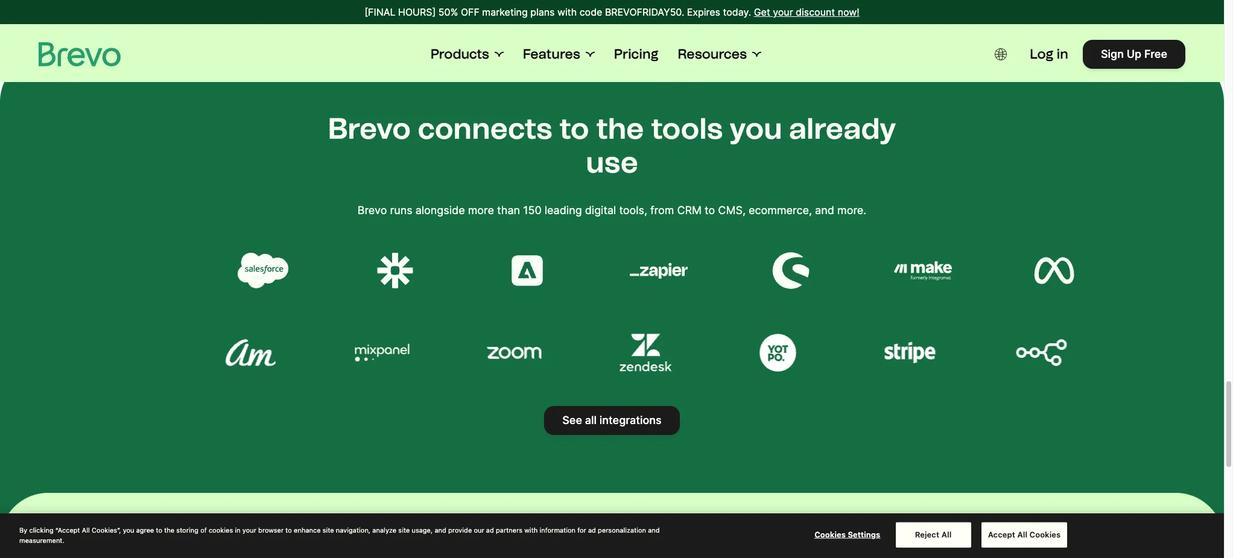 Task type: describe. For each thing, give the bounding box(es) containing it.
1 site from the left
[[323, 526, 334, 534]]

all for accept all cookies
[[1018, 530, 1028, 539]]

get
[[754, 6, 771, 18]]

0 vertical spatial awardlogo 7 image
[[1029, 249, 1087, 292]]

1 horizontal spatial awardlogo 2 image
[[749, 331, 807, 374]]

all inside by clicking "accept all cookies", you agree to the storing of cookies in your browser to enhance site navigation, analyze site usage, and provide our ad partners with information for ad personalization and measurement.
[[82, 526, 90, 534]]

expires
[[687, 6, 721, 18]]

by clicking "accept all cookies", you agree to the storing of cookies in your browser to enhance site navigation, analyze site usage, and provide our ad partners with information for ad personalization and measurement.
[[19, 526, 660, 544]]

more
[[468, 204, 494, 216]]

all
[[585, 414, 597, 426]]

brevo connects to the tools you already use
[[328, 111, 897, 180]]

sign up free button
[[1084, 40, 1186, 69]]

settings
[[848, 530, 881, 539]]

[final hours] 50% off marketing plans with code brevofriday50. expires today. get your discount now!
[[365, 6, 860, 18]]

browser
[[258, 526, 284, 534]]

off
[[461, 6, 480, 18]]

more.
[[838, 204, 867, 216]]

digital
[[585, 204, 617, 216]]

0 vertical spatial awardlogo 2 image
[[369, 249, 427, 292]]

connects
[[418, 111, 553, 146]]

sign up free
[[1102, 48, 1168, 60]]

cookies",
[[92, 526, 121, 534]]

provide
[[449, 526, 472, 534]]

get your discount now! link
[[754, 5, 860, 19]]

reject all button
[[896, 523, 972, 548]]

use
[[586, 145, 639, 180]]

reject all
[[916, 530, 952, 539]]

partners
[[496, 526, 523, 534]]

hours]
[[398, 6, 436, 18]]

accept
[[989, 530, 1016, 539]]

sign
[[1102, 48, 1125, 60]]

all for reject all
[[942, 530, 952, 539]]

our
[[474, 526, 485, 534]]

1 horizontal spatial with
[[558, 6, 577, 18]]

cookies inside cookies settings button
[[815, 530, 846, 539]]

1 horizontal spatial and
[[648, 526, 660, 534]]

products
[[431, 46, 489, 62]]

runs
[[390, 204, 413, 216]]

in inside by clicking "accept all cookies", you agree to the storing of cookies in your browser to enhance site navigation, analyze site usage, and provide our ad partners with information for ad personalization and measurement.
[[235, 526, 241, 534]]

button image
[[996, 48, 1008, 60]]

"accept
[[55, 526, 80, 534]]

log in
[[1031, 46, 1069, 62]]

pricing
[[614, 46, 659, 62]]

resources link
[[678, 46, 762, 63]]

analyze
[[373, 526, 397, 534]]

see
[[563, 414, 583, 426]]

products link
[[431, 46, 504, 63]]

already
[[790, 111, 897, 146]]

log
[[1031, 46, 1054, 62]]

1 horizontal spatial awardlogo 1 image
[[618, 331, 675, 374]]

integrations
[[600, 414, 662, 426]]

than
[[497, 204, 520, 216]]

cookies inside accept all cookies button
[[1030, 530, 1061, 539]]

cookies
[[209, 526, 233, 534]]

0 horizontal spatial awardlogo 6 image
[[222, 331, 280, 374]]

0 vertical spatial awardlogo 1 image
[[237, 249, 295, 292]]

accept all cookies
[[989, 530, 1061, 539]]

cms,
[[719, 204, 746, 216]]

with inside by clicking "accept all cookies", you agree to the storing of cookies in your browser to enhance site navigation, analyze site usage, and provide our ad partners with information for ad personalization and measurement.
[[525, 526, 538, 534]]

measurement.
[[19, 536, 64, 544]]

ecommerce,
[[749, 204, 813, 216]]

0 vertical spatial awardlogo 6 image
[[897, 249, 955, 292]]

now!
[[838, 6, 860, 18]]

plans
[[531, 6, 555, 18]]

your inside by clicking "accept all cookies", you agree to the storing of cookies in your browser to enhance site navigation, analyze site usage, and provide our ad partners with information for ad personalization and measurement.
[[243, 526, 257, 534]]

you for tools
[[730, 111, 783, 146]]

accept all cookies button
[[982, 523, 1068, 548]]

0 horizontal spatial awardlogo 7 image
[[354, 331, 412, 374]]

brevo runs alongside more than 150 leading digital tools, from crm to cms, ecommerce, and more.
[[358, 204, 867, 216]]

crm
[[678, 204, 702, 216]]

brevo for brevo connects to the tools you already use
[[328, 111, 411, 146]]

see all integrations button
[[545, 406, 680, 435]]



Task type: vqa. For each thing, say whether or not it's contained in the screenshot.
bottom Brevo
yes



Task type: locate. For each thing, give the bounding box(es) containing it.
1 vertical spatial awardlogo 2 image
[[749, 331, 807, 374]]

cookies settings
[[815, 530, 881, 539]]

awardlogo 7 image
[[1029, 249, 1087, 292], [354, 331, 412, 374]]

all inside accept all cookies button
[[1018, 530, 1028, 539]]

1 horizontal spatial cookies
[[1030, 530, 1061, 539]]

you inside 'brevo connects to the tools you already use'
[[730, 111, 783, 146]]

awardlogo 2 image
[[369, 249, 427, 292], [749, 331, 807, 374]]

cookies right the accept
[[1030, 530, 1061, 539]]

all inside reject all button
[[942, 530, 952, 539]]

0 vertical spatial the
[[596, 111, 644, 146]]

free
[[1145, 48, 1168, 60]]

storing
[[176, 526, 199, 534]]

cookies settings button
[[810, 523, 886, 547]]

1 vertical spatial awardlogo 3 image
[[881, 331, 939, 374]]

alongside
[[416, 204, 465, 216]]

0 vertical spatial brevo
[[328, 111, 411, 146]]

you
[[730, 111, 783, 146], [123, 526, 134, 534]]

awardlogo 3 image
[[501, 249, 559, 292], [881, 331, 939, 374]]

0 horizontal spatial site
[[323, 526, 334, 534]]

features
[[523, 46, 581, 62]]

brevofriday50.
[[605, 6, 685, 18]]

1 horizontal spatial you
[[730, 111, 783, 146]]

to
[[560, 111, 589, 146], [705, 204, 716, 216], [156, 526, 162, 534], [286, 526, 292, 534]]

0 vertical spatial in
[[1057, 46, 1069, 62]]

you for cookies",
[[123, 526, 134, 534]]

in
[[1057, 46, 1069, 62], [235, 526, 241, 534]]

1 ad from the left
[[486, 526, 494, 534]]

see all integrations
[[563, 414, 662, 426]]

150
[[523, 204, 542, 216]]

0 horizontal spatial all
[[82, 526, 90, 534]]

1 vertical spatial with
[[525, 526, 538, 534]]

ad right for
[[589, 526, 596, 534]]

ad
[[486, 526, 494, 534], [589, 526, 596, 534]]

awardlogo 4 image
[[633, 249, 691, 292], [1013, 331, 1071, 374]]

1 horizontal spatial in
[[1057, 46, 1069, 62]]

1 vertical spatial awardlogo 7 image
[[354, 331, 412, 374]]

site right enhance
[[323, 526, 334, 534]]

your
[[773, 6, 794, 18], [243, 526, 257, 534]]

1 horizontal spatial ad
[[589, 526, 596, 534]]

1 horizontal spatial awardlogo 7 image
[[1029, 249, 1087, 292]]

awardlogo 6 image
[[897, 249, 955, 292], [222, 331, 280, 374]]

2 cookies from the left
[[1030, 530, 1061, 539]]

1 vertical spatial awardlogo 4 image
[[1013, 331, 1071, 374]]

0 horizontal spatial cookies
[[815, 530, 846, 539]]

log in link
[[1031, 46, 1069, 63]]

0 horizontal spatial ad
[[486, 526, 494, 534]]

clicking
[[29, 526, 54, 534]]

the inside 'brevo connects to the tools you already use'
[[596, 111, 644, 146]]

your right the "get"
[[773, 6, 794, 18]]

and right usage,
[[435, 526, 447, 534]]

0 horizontal spatial your
[[243, 526, 257, 534]]

by
[[19, 526, 27, 534]]

today.
[[723, 6, 752, 18]]

pricing link
[[614, 46, 659, 63]]

0 horizontal spatial you
[[123, 526, 134, 534]]

2 ad from the left
[[589, 526, 596, 534]]

0 horizontal spatial awardlogo 2 image
[[369, 249, 427, 292]]

all
[[82, 526, 90, 534], [942, 530, 952, 539], [1018, 530, 1028, 539]]

discount
[[796, 6, 836, 18]]

and
[[816, 204, 835, 216], [435, 526, 447, 534], [648, 526, 660, 534]]

1 vertical spatial the
[[164, 526, 175, 534]]

information
[[540, 526, 576, 534]]

with right the partners
[[525, 526, 538, 534]]

agree
[[136, 526, 154, 534]]

all right the accept
[[1018, 530, 1028, 539]]

and right the personalization
[[648, 526, 660, 534]]

1 vertical spatial in
[[235, 526, 241, 534]]

to inside 'brevo connects to the tools you already use'
[[560, 111, 589, 146]]

marketing
[[483, 6, 528, 18]]

1 cookies from the left
[[815, 530, 846, 539]]

0 horizontal spatial the
[[164, 526, 175, 534]]

with left code
[[558, 6, 577, 18]]

all right ""accept"
[[82, 526, 90, 534]]

tools
[[651, 111, 723, 146]]

site left usage,
[[399, 526, 410, 534]]

resources
[[678, 46, 747, 62]]

the
[[596, 111, 644, 146], [164, 526, 175, 534]]

brevo image
[[39, 42, 121, 66]]

1 vertical spatial brevo
[[358, 204, 387, 216]]

1 horizontal spatial your
[[773, 6, 794, 18]]

50%
[[439, 6, 458, 18]]

1 vertical spatial awardlogo 1 image
[[618, 331, 675, 374]]

awardlogo 1 image
[[237, 249, 295, 292], [618, 331, 675, 374]]

1 horizontal spatial awardlogo 6 image
[[897, 249, 955, 292]]

in right the log
[[1057, 46, 1069, 62]]

1 horizontal spatial awardlogo 3 image
[[881, 331, 939, 374]]

0 horizontal spatial awardlogo 3 image
[[501, 249, 559, 292]]

2 horizontal spatial and
[[816, 204, 835, 216]]

leading
[[545, 204, 582, 216]]

0 vertical spatial your
[[773, 6, 794, 18]]

1 horizontal spatial the
[[596, 111, 644, 146]]

code
[[580, 6, 603, 18]]

1 horizontal spatial all
[[942, 530, 952, 539]]

0 vertical spatial you
[[730, 111, 783, 146]]

1 vertical spatial your
[[243, 526, 257, 534]]

1 horizontal spatial site
[[399, 526, 410, 534]]

usage,
[[412, 526, 433, 534]]

personalization
[[598, 526, 647, 534]]

navigation,
[[336, 526, 371, 534]]

from
[[651, 204, 675, 216]]

features link
[[523, 46, 595, 63]]

1 horizontal spatial awardlogo 4 image
[[1013, 331, 1071, 374]]

with
[[558, 6, 577, 18], [525, 526, 538, 534]]

brevo
[[328, 111, 411, 146], [358, 204, 387, 216]]

reject
[[916, 530, 940, 539]]

0 vertical spatial with
[[558, 6, 577, 18]]

0 horizontal spatial in
[[235, 526, 241, 534]]

0 horizontal spatial with
[[525, 526, 538, 534]]

of
[[200, 526, 207, 534]]

awardlogo 0 image
[[486, 331, 543, 374]]

site
[[323, 526, 334, 534], [399, 526, 410, 534]]

for
[[578, 526, 587, 534]]

0 vertical spatial awardlogo 4 image
[[633, 249, 691, 292]]

[final
[[365, 6, 396, 18]]

1 vertical spatial you
[[123, 526, 134, 534]]

2 horizontal spatial all
[[1018, 530, 1028, 539]]

awardlogo 5 image
[[765, 249, 823, 292]]

cookies left settings
[[815, 530, 846, 539]]

2 site from the left
[[399, 526, 410, 534]]

all right reject
[[942, 530, 952, 539]]

enhance
[[294, 526, 321, 534]]

the inside by clicking "accept all cookies", you agree to the storing of cookies in your browser to enhance site navigation, analyze site usage, and provide our ad partners with information for ad personalization and measurement.
[[164, 526, 175, 534]]

brevo for brevo runs alongside more than 150 leading digital tools, from crm to cms, ecommerce, and more.
[[358, 204, 387, 216]]

0 vertical spatial awardlogo 3 image
[[501, 249, 559, 292]]

0 horizontal spatial awardlogo 4 image
[[633, 249, 691, 292]]

0 horizontal spatial and
[[435, 526, 447, 534]]

ad right our
[[486, 526, 494, 534]]

0 horizontal spatial awardlogo 1 image
[[237, 249, 295, 292]]

in right cookies
[[235, 526, 241, 534]]

tools,
[[620, 204, 648, 216]]

1 vertical spatial awardlogo 6 image
[[222, 331, 280, 374]]

cookies
[[815, 530, 846, 539], [1030, 530, 1061, 539]]

you inside by clicking "accept all cookies", you agree to the storing of cookies in your browser to enhance site navigation, analyze site usage, and provide our ad partners with information for ad personalization and measurement.
[[123, 526, 134, 534]]

and left more.
[[816, 204, 835, 216]]

up
[[1127, 48, 1142, 60]]

brevo inside 'brevo connects to the tools you already use'
[[328, 111, 411, 146]]

your left browser
[[243, 526, 257, 534]]



